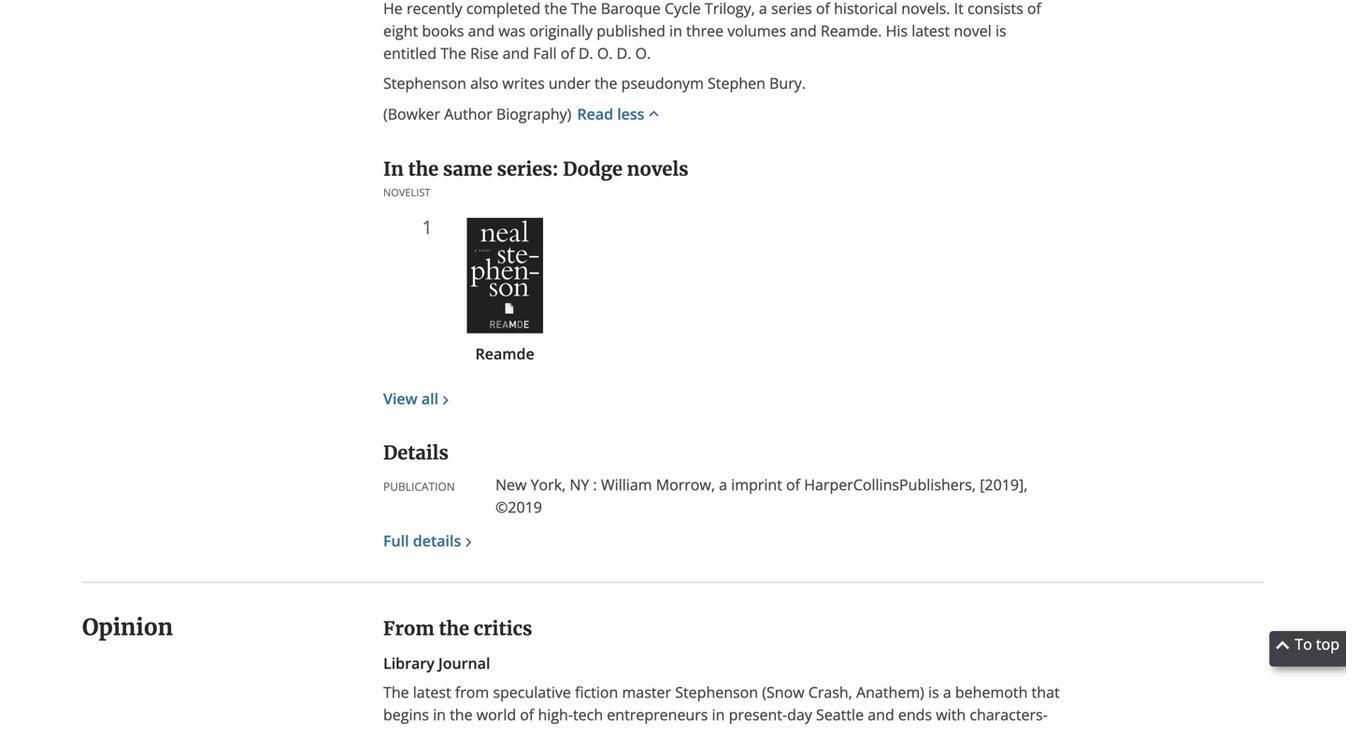 Task type: vqa. For each thing, say whether or not it's contained in the screenshot.
Audience - Any -
no



Task type: locate. For each thing, give the bounding box(es) containing it.
completed
[[466, 0, 541, 18]]

a up with
[[943, 682, 952, 702]]

1 o. from the left
[[597, 43, 613, 63]]

the down from
[[450, 705, 473, 725]]

0 horizontal spatial o.
[[597, 43, 613, 63]]

is inside he recently completed the the baroque cycle trilogy, a series of historical novels. it consists of eight books and was originally published in three volumes and reamde. his latest novel is entitled the rise and fall of d. o. d. o.
[[996, 21, 1007, 41]]

1 horizontal spatial in
[[670, 21, 682, 41]]

reamde link
[[448, 333, 562, 364]]

view
[[383, 389, 418, 409]]

baroque
[[601, 0, 661, 18]]

from the critics
[[383, 617, 532, 641]]

fall
[[533, 43, 557, 63]]

1 horizontal spatial d.
[[617, 43, 632, 63]]

and down "anathem)"
[[868, 705, 895, 725]]

three
[[686, 21, 724, 41]]

tech
[[573, 705, 603, 725]]

1 vertical spatial stephenson
[[675, 682, 758, 702]]

a down high-
[[555, 728, 563, 732]]

opinion
[[82, 613, 173, 642]]

o.
[[597, 43, 613, 63], [635, 43, 651, 63]]

svg chevron right image
[[437, 391, 455, 409]]

1 horizontal spatial is
[[996, 21, 1007, 41]]

d. up stephenson also writes under the pseudonym stephen bury.
[[579, 43, 593, 63]]

1 vertical spatial :
[[593, 475, 597, 495]]

1 vertical spatial series
[[497, 158, 552, 181]]

0 vertical spatial latest
[[912, 21, 950, 41]]

the inside library journal the latest from speculative fiction master stephenson (snow crash, anathem) is a behemoth that begins in the world of high-tech entrepreneurs in present-day seattle and ends with characters- including a talking crow, a giant woman, death in…
[[383, 682, 409, 702]]

a left imprint
[[719, 475, 727, 495]]

of up 'reamde.'
[[816, 0, 830, 18]]

the up "begins"
[[383, 682, 409, 702]]

: right the ny
[[593, 475, 597, 495]]

in
[[383, 158, 404, 181]]

0 vertical spatial stephenson
[[383, 73, 467, 93]]

a up volumes on the right top of the page
[[759, 0, 767, 18]]

a
[[759, 0, 767, 18], [719, 475, 727, 495], [943, 682, 952, 702], [451, 728, 459, 732], [555, 728, 563, 732]]

the up originally at the left of page
[[571, 0, 597, 18]]

is inside library journal the latest from speculative fiction master stephenson (snow crash, anathem) is a behemoth that begins in the world of high-tech entrepreneurs in present-day seattle and ends with characters- including a talking crow, a giant woman, death in…
[[928, 682, 939, 702]]

of right fall
[[561, 43, 575, 63]]

0 horizontal spatial latest
[[413, 682, 451, 702]]

stephenson down the entitled
[[383, 73, 467, 93]]

with
[[936, 705, 966, 725]]

trilogy,
[[705, 0, 755, 18]]

is up with
[[928, 682, 939, 702]]

0 vertical spatial series
[[771, 0, 812, 18]]

the up read less
[[595, 73, 618, 93]]

[2019],
[[980, 475, 1028, 495]]

0 vertical spatial :
[[552, 158, 559, 181]]

stephenson
[[383, 73, 467, 93], [675, 682, 758, 702]]

svg chevron up image
[[645, 105, 663, 124]]

series
[[771, 0, 812, 18], [497, 158, 552, 181]]

and down was
[[503, 43, 529, 63]]

is
[[996, 21, 1007, 41], [928, 682, 939, 702]]

master
[[622, 682, 671, 702]]

1 horizontal spatial the
[[441, 43, 466, 63]]

a inside new york, ny : william morrow, a imprint of harpercollinspublishers, [2019], ©2019
[[719, 475, 727, 495]]

characters-
[[970, 705, 1048, 725]]

1 horizontal spatial series
[[771, 0, 812, 18]]

world
[[477, 705, 516, 725]]

biography)
[[496, 104, 572, 124]]

new york, ny : william morrow, a imprint of harpercollinspublishers, [2019], ©2019
[[496, 475, 1028, 517]]

: left dodge
[[552, 158, 559, 181]]

in up in…
[[712, 705, 725, 725]]

1 vertical spatial the
[[441, 43, 466, 63]]

0 vertical spatial is
[[996, 21, 1007, 41]]

1 horizontal spatial :
[[593, 475, 597, 495]]

: inside new york, ny : william morrow, a imprint of harpercollinspublishers, [2019], ©2019
[[593, 475, 597, 495]]

journal
[[438, 653, 490, 673]]

the up novelist
[[408, 158, 439, 181]]

to
[[1295, 634, 1313, 654]]

full details link
[[383, 531, 477, 551]]

to top
[[1295, 634, 1340, 654]]

writes
[[502, 73, 545, 93]]

ny
[[570, 475, 589, 495]]

2 vertical spatial the
[[383, 682, 409, 702]]

recently
[[407, 0, 463, 18]]

series inside in the same series : dodge novels novelist
[[497, 158, 552, 181]]

ends
[[898, 705, 932, 725]]

stephenson up in…
[[675, 682, 758, 702]]

in
[[670, 21, 682, 41], [433, 705, 446, 725], [712, 705, 725, 725]]

0 horizontal spatial d.
[[579, 43, 593, 63]]

and
[[468, 21, 495, 41], [790, 21, 817, 41], [503, 43, 529, 63], [868, 705, 895, 725]]

1 vertical spatial is
[[928, 682, 939, 702]]

of right imprint
[[786, 475, 800, 495]]

latest up "begins"
[[413, 682, 451, 702]]

crash,
[[809, 682, 853, 702]]

0 horizontal spatial :
[[552, 158, 559, 181]]

1 horizontal spatial stephenson
[[675, 682, 758, 702]]

latest down the novels.
[[912, 21, 950, 41]]

the down books
[[441, 43, 466, 63]]

latest
[[912, 21, 950, 41], [413, 682, 451, 702]]

details
[[383, 441, 449, 465]]

in up including
[[433, 705, 446, 725]]

2 horizontal spatial the
[[571, 0, 597, 18]]

o. down published on the top
[[635, 43, 651, 63]]

2 d. from the left
[[617, 43, 632, 63]]

(snow
[[762, 682, 805, 702]]

dodge
[[563, 158, 623, 181]]

0 horizontal spatial stephenson
[[383, 73, 467, 93]]

series up volumes on the right top of the page
[[771, 0, 812, 18]]

entitled
[[383, 43, 437, 63]]

under
[[549, 73, 591, 93]]

0 horizontal spatial the
[[383, 682, 409, 702]]

read less
[[577, 104, 645, 124]]

read
[[577, 104, 613, 124]]

to top button
[[1270, 631, 1346, 667]]

1 horizontal spatial latest
[[912, 21, 950, 41]]

talking
[[463, 728, 509, 732]]

d. down published on the top
[[617, 43, 632, 63]]

0 horizontal spatial series
[[497, 158, 552, 181]]

latest inside library journal the latest from speculative fiction master stephenson (snow crash, anathem) is a behemoth that begins in the world of high-tech entrepreneurs in present-day seattle and ends with characters- including a talking crow, a giant woman, death in…
[[413, 682, 451, 702]]

in down cycle
[[670, 21, 682, 41]]

0 horizontal spatial is
[[928, 682, 939, 702]]

:
[[552, 158, 559, 181], [593, 475, 597, 495]]

he recently completed the the baroque cycle trilogy, a series of historical novels. it consists of eight books and was originally published in three volumes and reamde. his latest novel is entitled the rise and fall of d. o. d. o.
[[383, 0, 1042, 63]]

speculative
[[493, 682, 571, 702]]

1 horizontal spatial o.
[[635, 43, 651, 63]]

series down biography)
[[497, 158, 552, 181]]

(bowker author biography)
[[383, 104, 572, 124]]

same
[[443, 158, 493, 181]]

and inside library journal the latest from speculative fiction master stephenson (snow crash, anathem) is a behemoth that begins in the world of high-tech entrepreneurs in present-day seattle and ends with characters- including a talking crow, a giant woman, death in…
[[868, 705, 895, 725]]

in…
[[711, 728, 736, 732]]

behemoth
[[955, 682, 1028, 702]]

was
[[499, 21, 526, 41]]

and right volumes on the right top of the page
[[790, 21, 817, 41]]

d.
[[579, 43, 593, 63], [617, 43, 632, 63]]

0 horizontal spatial in
[[433, 705, 446, 725]]

o. up stephenson also writes under the pseudonym stephen bury.
[[597, 43, 613, 63]]

publication
[[383, 479, 455, 494]]

the up originally at the left of page
[[545, 0, 567, 18]]

1 vertical spatial latest
[[413, 682, 451, 702]]

is down consists
[[996, 21, 1007, 41]]

of up crow,
[[520, 705, 534, 725]]

imprint
[[731, 475, 783, 495]]

seattle
[[816, 705, 864, 725]]

he
[[383, 0, 403, 18]]

: inside in the same series : dodge novels novelist
[[552, 158, 559, 181]]



Task type: describe. For each thing, give the bounding box(es) containing it.
read less button
[[576, 102, 664, 126]]

begins
[[383, 705, 429, 725]]

high-
[[538, 705, 573, 725]]

bury.
[[770, 73, 806, 93]]

view all link
[[383, 389, 455, 409]]

the inside he recently completed the the baroque cycle trilogy, a series of historical novels. it consists of eight books and was originally published in three volumes and reamde. his latest novel is entitled the rise and fall of d. o. d. o.
[[545, 0, 567, 18]]

of inside new york, ny : william morrow, a imprint of harpercollinspublishers, [2019], ©2019
[[786, 475, 800, 495]]

death
[[665, 728, 707, 732]]

of right consists
[[1027, 0, 1042, 18]]

entrepreneurs
[[607, 705, 708, 725]]

novels.
[[902, 0, 950, 18]]

books
[[422, 21, 464, 41]]

library
[[383, 653, 435, 673]]

©2019
[[496, 497, 542, 517]]

fiction
[[575, 682, 618, 702]]

1
[[422, 214, 433, 240]]

eight
[[383, 21, 418, 41]]

new
[[496, 475, 527, 495]]

cycle
[[665, 0, 701, 18]]

in inside he recently completed the the baroque cycle trilogy, a series of historical novels. it consists of eight books and was originally published in three volumes and reamde. his latest novel is entitled the rise and fall of d. o. d. o.
[[670, 21, 682, 41]]

woman,
[[605, 728, 661, 732]]

his
[[886, 21, 908, 41]]

originally
[[530, 21, 593, 41]]

novel
[[954, 21, 992, 41]]

pseudonym
[[621, 73, 704, 93]]

2 horizontal spatial in
[[712, 705, 725, 725]]

the inside library journal the latest from speculative fiction master stephenson (snow crash, anathem) is a behemoth that begins in the world of high-tech entrepreneurs in present-day seattle and ends with characters- including a talking crow, a giant woman, death in…
[[450, 705, 473, 725]]

novelist
[[383, 185, 431, 199]]

novels
[[627, 158, 689, 181]]

from
[[383, 617, 435, 641]]

and up rise
[[468, 21, 495, 41]]

from
[[455, 682, 489, 702]]

series inside he recently completed the the baroque cycle trilogy, a series of historical novels. it consists of eight books and was originally published in three volumes and reamde. his latest novel is entitled the rise and fall of d. o. d. o.
[[771, 0, 812, 18]]

view all
[[383, 389, 439, 409]]

a inside he recently completed the the baroque cycle trilogy, a series of historical novels. it consists of eight books and was originally published in three volumes and reamde. his latest novel is entitled the rise and fall of d. o. d. o.
[[759, 0, 767, 18]]

it
[[954, 0, 964, 18]]

0 vertical spatial the
[[571, 0, 597, 18]]

also
[[470, 73, 499, 93]]

reamde.
[[821, 21, 882, 41]]

morrow,
[[656, 475, 715, 495]]

william
[[601, 475, 652, 495]]

giant
[[567, 728, 602, 732]]

less
[[617, 104, 645, 124]]

including
[[383, 728, 447, 732]]

2 o. from the left
[[635, 43, 651, 63]]

historical
[[834, 0, 898, 18]]

york,
[[531, 475, 566, 495]]

a left talking
[[451, 728, 459, 732]]

full
[[383, 531, 409, 551]]

stephenson inside library journal the latest from speculative fiction master stephenson (snow crash, anathem) is a behemoth that begins in the world of high-tech entrepreneurs in present-day seattle and ends with characters- including a talking crow, a giant woman, death in…
[[675, 682, 758, 702]]

day
[[787, 705, 812, 725]]

latest inside he recently completed the the baroque cycle trilogy, a series of historical novels. it consists of eight books and was originally published in three volumes and reamde. his latest novel is entitled the rise and fall of d. o. d. o.
[[912, 21, 950, 41]]

the up journal
[[439, 617, 469, 641]]

harpercollinspublishers,
[[804, 475, 976, 495]]

svg arrow medium up image
[[1276, 638, 1291, 653]]

stephenson also writes under the pseudonym stephen bury.
[[383, 73, 806, 93]]

svg chevron right image
[[459, 533, 477, 551]]

stephen
[[708, 73, 766, 93]]

critics
[[474, 617, 532, 641]]

anathem)
[[856, 682, 925, 702]]

present-
[[729, 705, 787, 725]]

(bowker
[[383, 104, 440, 124]]

rise
[[470, 43, 499, 63]]

in the same series : dodge novels novelist
[[383, 158, 689, 199]]

top
[[1316, 634, 1340, 654]]

details
[[413, 531, 461, 551]]

author
[[444, 104, 493, 124]]

of inside library journal the latest from speculative fiction master stephenson (snow crash, anathem) is a behemoth that begins in the world of high-tech entrepreneurs in present-day seattle and ends with characters- including a talking crow, a giant woman, death in…
[[520, 705, 534, 725]]

full details
[[383, 531, 461, 551]]

consists
[[968, 0, 1024, 18]]

that
[[1032, 682, 1060, 702]]

volumes
[[728, 21, 786, 41]]

library journal the latest from speculative fiction master stephenson (snow crash, anathem) is a behemoth that begins in the world of high-tech entrepreneurs in present-day seattle and ends with characters- including a talking crow, a giant woman, death in…
[[383, 653, 1060, 732]]

crow,
[[513, 728, 551, 732]]

1 d. from the left
[[579, 43, 593, 63]]

published
[[597, 21, 666, 41]]

reamde
[[475, 344, 535, 364]]

the inside in the same series : dodge novels novelist
[[408, 158, 439, 181]]



